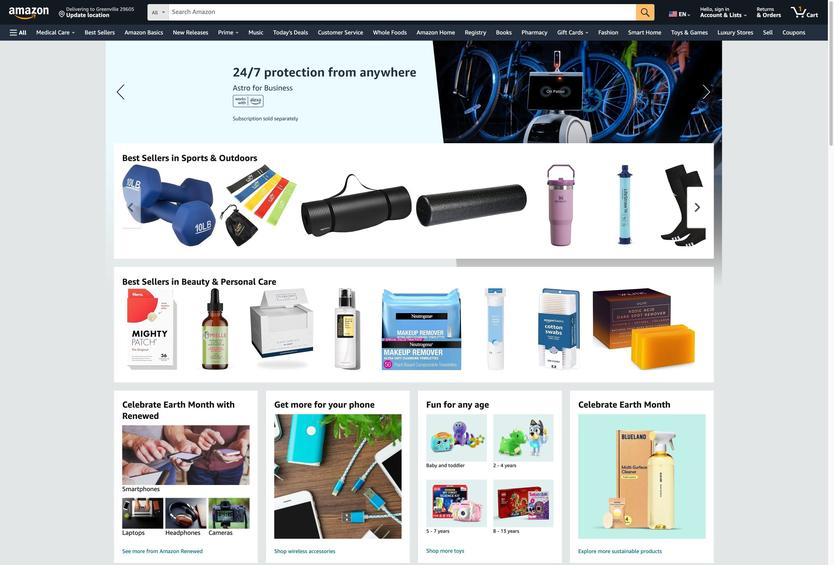 Task type: vqa. For each thing, say whether or not it's contained in the screenshot.
HAVE
no



Task type: locate. For each thing, give the bounding box(es) containing it.
8 - 13 years image
[[485, 481, 562, 528]]

adidas rivalry soccer socks (2-pair) image
[[661, 165, 716, 247]]

fit simplify resistance loop exercise bands with instruction guide and carry bag, set of 5 image
[[220, 165, 297, 247]]

clean skin club clean towels xl, 100% usda biobased face towel, disposable face towelette, makeup remover dry wipes,... image
[[250, 289, 314, 371]]

valitic kojic acid dark spot remover soap bars with vitamin c, retinol, collagen, turmeric - original japanese complex... image
[[593, 289, 695, 371]]

main content
[[0, 41, 834, 566]]

amazon basics high-density round foam roller for exercise, massage, muscle recovery image
[[416, 184, 527, 227]]

lifestraw personal water filter for hiking, camping, travel, and emergency preparedness image
[[614, 165, 636, 247]]

0 vertical spatial list
[[122, 165, 834, 247]]

neutrogena cleansing fragrance free makeup remover face wipes, cleansing facial towelettes for waterproof makeup,... image
[[382, 289, 462, 371]]

amazon basics neoprene coated hexagon workout dumbbell hand weight image
[[122, 165, 216, 247]]

navigation navigation
[[0, 0, 828, 41]]

Search Amazon text field
[[169, 5, 636, 20]]

headphones image
[[163, 499, 209, 530]]

2 - 4 years image
[[485, 415, 562, 462]]

2 list from the top
[[122, 289, 834, 371]]

amazon basics 1/2-inch extra thick exercise yoga mat image
[[301, 174, 412, 237]]

none search field inside navigation navigation
[[147, 4, 655, 21]]

cosrx snail mucin 96% power repairing essence 3.38 fl.oz 100ml, hydrating serum for face with snail secretion filtrate... image
[[335, 289, 361, 371]]

1 vertical spatial list
[[122, 289, 834, 371]]

amazon basics cotton swabs, 500 count image
[[538, 289, 580, 371]]

carousel previous slide image
[[128, 203, 133, 212]]

mielle organics rosemary mint scalp & hair strengthening oil for all hair types, 2 ounce image
[[197, 289, 235, 371]]

None search field
[[147, 4, 655, 21]]

laptops image
[[120, 499, 166, 530]]

None submit
[[636, 4, 655, 21]]

24/7 protection from anywhere. astro for business. works with alexa. subscription sold separately. image
[[106, 41, 722, 287]]

amazon basics hypoallergenic 100% cotton rounds, 100 count image
[[485, 289, 506, 371]]

stanley iceflow stainless steel tumbler with straw, vacuum insulated water bottle for home, office or car, reusable cup... image
[[547, 165, 575, 247]]

list
[[122, 165, 834, 247], [122, 289, 834, 371]]



Task type: describe. For each thing, give the bounding box(es) containing it.
5 - 7 years image
[[419, 481, 495, 528]]

hero cosmetics mighty patch™ original patch - hydrocolloid acne pimple patch for covering zits and blemishes, spot... image
[[127, 289, 177, 371]]

baby and toddler image
[[419, 415, 495, 462]]

amazon image
[[9, 7, 49, 20]]

smartphones image
[[110, 426, 262, 486]]

carousel next slide image
[[695, 203, 700, 212]]

cameras image
[[206, 499, 252, 530]]

get more for your phone image
[[260, 415, 416, 540]]

celebrate earth month image
[[564, 415, 720, 540]]

1 list from the top
[[122, 165, 834, 247]]

none submit inside navigation navigation
[[636, 4, 655, 21]]



